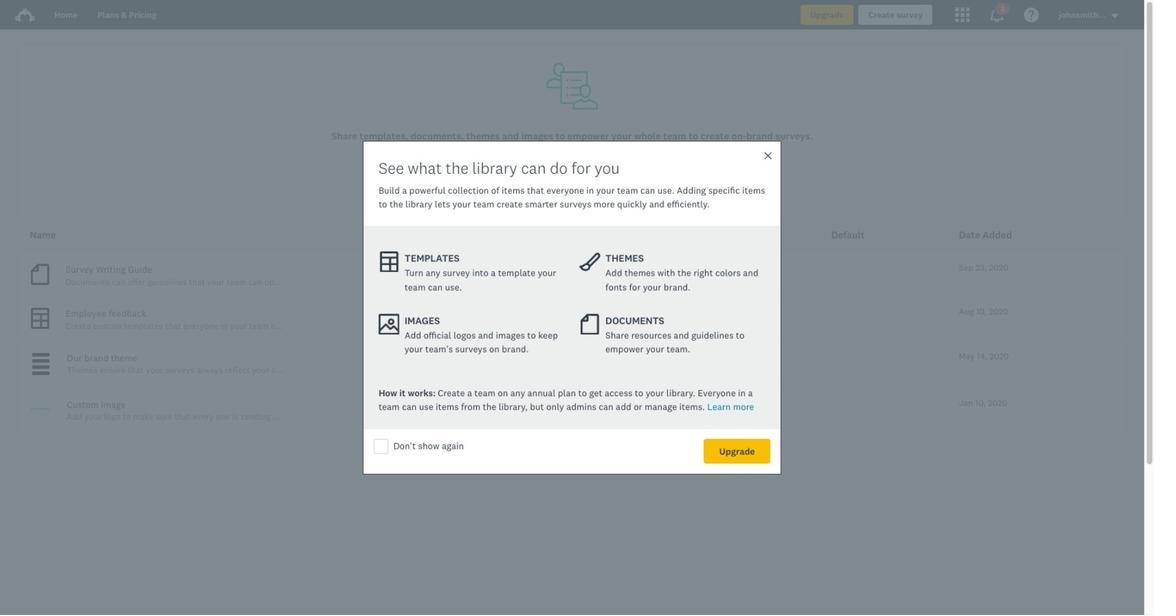 Task type: locate. For each thing, give the bounding box(es) containing it.
document image
[[30, 263, 51, 287], [580, 314, 601, 335]]

undefined: black element
[[32, 353, 49, 357], [32, 360, 49, 363], [32, 366, 49, 369], [32, 372, 49, 376]]

theme thumbnail element
[[30, 351, 52, 378]]

1 vertical spatial template image
[[30, 307, 51, 331]]

notification center icon image
[[990, 7, 1005, 22]]

brand logo image
[[15, 5, 35, 25], [15, 7, 35, 22]]

1 vertical spatial document image
[[580, 314, 601, 335]]

dropdown arrow icon image
[[1111, 11, 1120, 20], [1112, 14, 1118, 18]]

brush image
[[580, 251, 601, 272]]

x image
[[764, 151, 773, 160]]

products icon image
[[955, 7, 970, 22], [955, 7, 970, 22]]

1 horizontal spatial document image
[[580, 314, 601, 335]]

help icon image
[[1024, 7, 1039, 22]]

0 vertical spatial document image
[[30, 263, 51, 287]]

template image
[[379, 251, 400, 272], [30, 307, 51, 331]]

0 vertical spatial template image
[[379, 251, 400, 272]]

1 horizontal spatial template image
[[379, 251, 400, 272]]

2 undefined: black element from the top
[[32, 360, 49, 363]]

custom image image
[[30, 398, 52, 420]]

0 horizontal spatial document image
[[30, 263, 51, 287]]

0 horizontal spatial template image
[[30, 307, 51, 331]]

dialog
[[363, 141, 781, 475]]



Task type: describe. For each thing, give the bounding box(es) containing it.
4 undefined: black element from the top
[[32, 372, 49, 376]]

image image
[[379, 314, 400, 335]]

2 brand logo image from the top
[[15, 7, 35, 22]]

1 undefined: black element from the top
[[32, 353, 49, 357]]

1 brand logo image from the top
[[15, 5, 35, 25]]

3 undefined: black element from the top
[[32, 366, 49, 369]]



Task type: vqa. For each thing, say whether or not it's contained in the screenshot.
the middle StarFilled image
no



